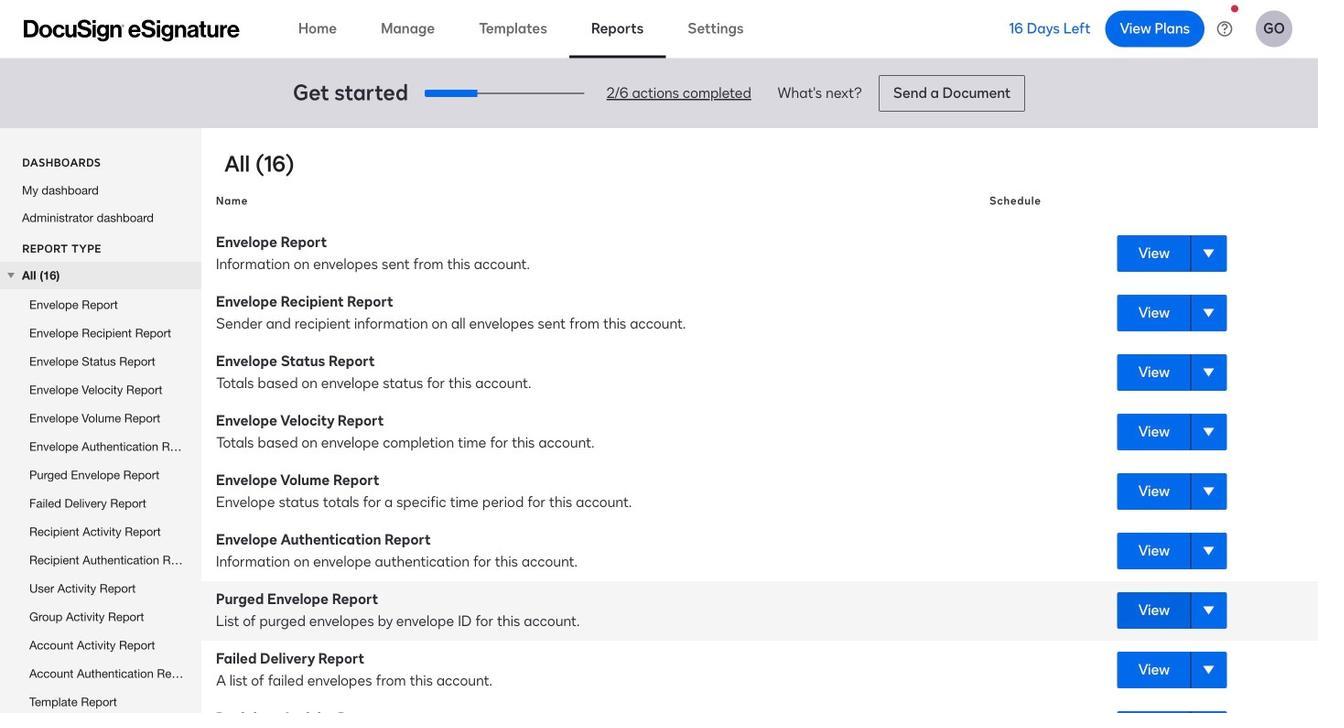 Task type: vqa. For each thing, say whether or not it's contained in the screenshot.
the docusign esignature image
yes



Task type: locate. For each thing, give the bounding box(es) containing it.
docusign esignature image
[[24, 20, 240, 42]]



